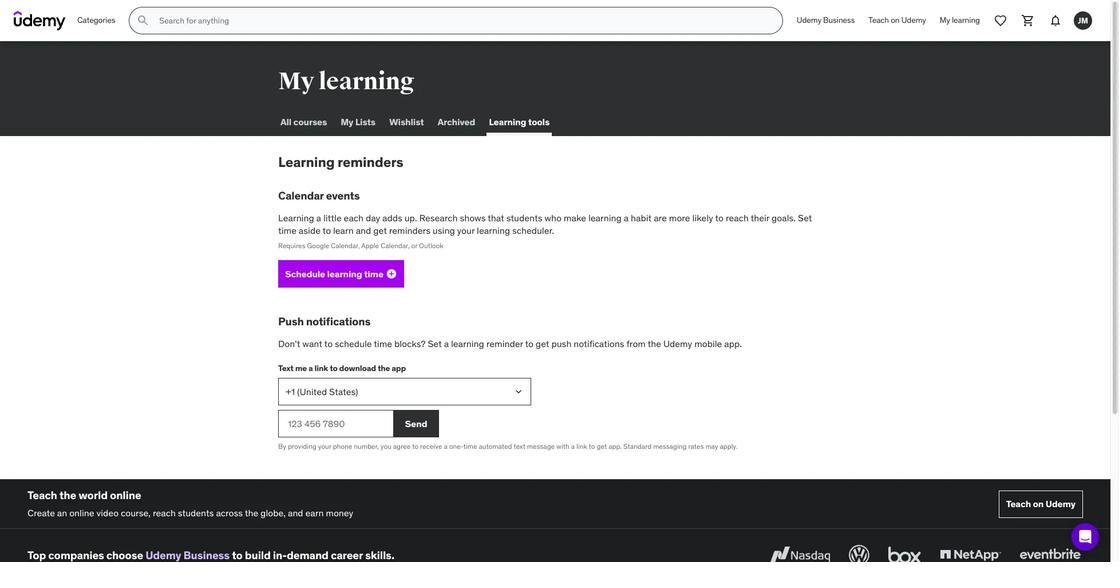 Task type: describe. For each thing, give the bounding box(es) containing it.
0 horizontal spatial online
[[69, 508, 94, 519]]

time left blocks?
[[374, 338, 392, 350]]

and inside learning a little each day adds up. research shows that students who make learning a habit are more likely to reach their goals. set time aside to learn and get reminders using your learning scheduler. requires google calendar, apple calendar, or outlook
[[356, 225, 371, 237]]

shopping cart with 0 items image
[[1022, 14, 1035, 27]]

schedule learning time button
[[278, 261, 404, 288]]

events
[[326, 189, 360, 203]]

don't want to schedule time blocks? set a learning reminder to get push notifications from the udemy mobile app.
[[278, 338, 742, 350]]

aside
[[299, 225, 321, 237]]

1 horizontal spatial link
[[577, 443, 588, 451]]

apply.
[[720, 443, 738, 451]]

messaging
[[653, 443, 687, 451]]

course,
[[121, 508, 151, 519]]

money
[[326, 508, 353, 519]]

learning right 'make' at the right top of page
[[589, 212, 622, 224]]

providing
[[288, 443, 317, 451]]

rates
[[689, 443, 704, 451]]

0 vertical spatial my learning
[[940, 15, 980, 25]]

a right me at the bottom left of page
[[309, 364, 313, 374]]

teach on udemy for the top teach on udemy link
[[869, 15, 926, 25]]

udemy business
[[797, 15, 855, 25]]

all courses link
[[278, 109, 329, 136]]

make
[[564, 212, 586, 224]]

with
[[557, 443, 570, 451]]

the right from
[[648, 338, 661, 350]]

set inside learning a little each day adds up. research shows that students who make learning a habit are more likely to reach their goals. set time aside to learn and get reminders using your learning scheduler. requires google calendar, apple calendar, or outlook
[[798, 212, 812, 224]]

Search for anything text field
[[157, 11, 769, 30]]

categories button
[[70, 7, 122, 34]]

0 horizontal spatial app.
[[609, 443, 622, 451]]

that
[[488, 212, 504, 224]]

students for each
[[507, 212, 543, 224]]

a left one-
[[444, 443, 448, 451]]

shows
[[460, 212, 486, 224]]

scheduler.
[[512, 225, 554, 237]]

box image
[[886, 544, 924, 563]]

requires
[[278, 242, 306, 250]]

0 vertical spatial reminders
[[338, 153, 404, 171]]

all courses
[[281, 116, 327, 128]]

123 456 7890 text field
[[278, 411, 393, 438]]

mobile
[[695, 338, 722, 350]]

video
[[96, 508, 119, 519]]

nasdaq image
[[767, 544, 833, 563]]

the up an
[[59, 489, 76, 503]]

1 horizontal spatial online
[[110, 489, 141, 503]]

teach on udemy for teach on udemy link to the right
[[1007, 499, 1076, 510]]

or
[[411, 242, 418, 250]]

adds
[[383, 212, 402, 224]]

learning inside button
[[327, 268, 362, 280]]

day
[[366, 212, 380, 224]]

a left habit
[[624, 212, 629, 224]]

0 vertical spatial business
[[824, 15, 855, 25]]

tools
[[528, 116, 550, 128]]

learning left reminder
[[451, 338, 484, 350]]

1 horizontal spatial notifications
[[574, 338, 625, 350]]

a left little
[[316, 212, 321, 224]]

reminders inside learning a little each day adds up. research shows that students who make learning a habit are more likely to reach their goals. set time aside to learn and get reminders using your learning scheduler. requires google calendar, apple calendar, or outlook
[[389, 225, 431, 237]]

standard
[[624, 443, 652, 451]]

want
[[303, 338, 322, 350]]

from
[[627, 338, 646, 350]]

who
[[545, 212, 562, 224]]

archived link
[[435, 109, 478, 136]]

teach the world online create an online video course, reach students across the globe, and earn money
[[27, 489, 353, 519]]

time inside button
[[364, 268, 384, 280]]

little
[[324, 212, 342, 224]]

learning for learning reminders
[[278, 153, 335, 171]]

schedule learning time
[[285, 268, 384, 280]]

on for teach on udemy link to the right
[[1033, 499, 1044, 510]]

get inside learning a little each day adds up. research shows that students who make learning a habit are more likely to reach their goals. set time aside to learn and get reminders using your learning scheduler. requires google calendar, apple calendar, or outlook
[[373, 225, 387, 237]]

notifications image
[[1049, 14, 1063, 27]]

lists
[[355, 116, 376, 128]]

jm link
[[1070, 7, 1097, 34]]

may
[[706, 443, 718, 451]]

schedule
[[335, 338, 372, 350]]

push
[[278, 315, 304, 329]]

career
[[331, 549, 363, 563]]

habit
[[631, 212, 652, 224]]

research
[[419, 212, 458, 224]]

learn
[[333, 225, 354, 237]]

learning left the wishlist icon
[[952, 15, 980, 25]]

wishlist image
[[994, 14, 1008, 27]]

to right agree
[[412, 443, 419, 451]]

apple
[[361, 242, 379, 250]]

2 horizontal spatial get
[[597, 443, 607, 451]]

learning inside learning a little each day adds up. research shows that students who make learning a habit are more likely to reach their goals. set time aside to learn and get reminders using your learning scheduler. requires google calendar, apple calendar, or outlook
[[278, 212, 314, 224]]

to down little
[[323, 225, 331, 237]]

1 calendar, from the left
[[331, 242, 360, 250]]

calendar
[[278, 189, 324, 203]]

send
[[405, 418, 427, 430]]

on for the top teach on udemy link
[[891, 15, 900, 25]]

your inside learning a little each day adds up. research shows that students who make learning a habit are more likely to reach their goals. set time aside to learn and get reminders using your learning scheduler. requires google calendar, apple calendar, or outlook
[[457, 225, 475, 237]]

0 vertical spatial app.
[[725, 338, 742, 350]]

phone
[[333, 443, 352, 451]]

learning reminders
[[278, 153, 404, 171]]

a right blocks?
[[444, 338, 449, 350]]

top
[[27, 549, 46, 563]]

my lists link
[[339, 109, 378, 136]]

small image
[[386, 269, 397, 280]]

netapp image
[[938, 544, 1004, 563]]

to left build
[[232, 549, 243, 563]]

0 vertical spatial teach on udemy link
[[862, 7, 933, 34]]

me
[[295, 364, 307, 374]]

earn
[[306, 508, 324, 519]]

my for my learning link
[[940, 15, 950, 25]]

more
[[669, 212, 690, 224]]

by
[[278, 443, 286, 451]]

learning a little each day adds up. research shows that students who make learning a habit are more likely to reach their goals. set time aside to learn and get reminders using your learning scheduler. requires google calendar, apple calendar, or outlook
[[278, 212, 812, 250]]

download
[[339, 364, 376, 374]]

0 horizontal spatial link
[[315, 364, 328, 374]]

archived
[[438, 116, 475, 128]]

my learning link
[[933, 7, 987, 34]]



Task type: locate. For each thing, give the bounding box(es) containing it.
1 vertical spatial app.
[[609, 443, 622, 451]]

one-
[[449, 443, 464, 451]]

eventbrite image
[[1018, 544, 1083, 563]]

1 horizontal spatial set
[[798, 212, 812, 224]]

to right likely
[[716, 212, 724, 224]]

learning for learning tools
[[489, 116, 526, 128]]

time inside learning a little each day adds up. research shows that students who make learning a habit are more likely to reach their goals. set time aside to learn and get reminders using your learning scheduler. requires google calendar, apple calendar, or outlook
[[278, 225, 297, 237]]

1 vertical spatial get
[[536, 338, 550, 350]]

using
[[433, 225, 455, 237]]

0 vertical spatial reach
[[726, 212, 749, 224]]

online right an
[[69, 508, 94, 519]]

1 horizontal spatial your
[[457, 225, 475, 237]]

students inside learning a little each day adds up. research shows that students who make learning a habit are more likely to reach their goals. set time aside to learn and get reminders using your learning scheduler. requires google calendar, apple calendar, or outlook
[[507, 212, 543, 224]]

0 horizontal spatial my learning
[[278, 67, 414, 96]]

learning
[[952, 15, 980, 25], [319, 67, 414, 96], [589, 212, 622, 224], [477, 225, 510, 237], [327, 268, 362, 280], [451, 338, 484, 350]]

1 vertical spatial online
[[69, 508, 94, 519]]

1 horizontal spatial teach on udemy link
[[999, 491, 1083, 519]]

world
[[79, 489, 108, 503]]

my learning
[[940, 15, 980, 25], [278, 67, 414, 96]]

0 vertical spatial udemy business link
[[790, 7, 862, 34]]

up.
[[405, 212, 417, 224]]

learning tools
[[489, 116, 550, 128]]

get down day in the top left of the page
[[373, 225, 387, 237]]

business
[[824, 15, 855, 25], [184, 549, 230, 563]]

1 horizontal spatial my
[[341, 116, 354, 128]]

1 vertical spatial your
[[318, 443, 331, 451]]

set right blocks?
[[428, 338, 442, 350]]

2 vertical spatial get
[[597, 443, 607, 451]]

0 vertical spatial and
[[356, 225, 371, 237]]

on
[[891, 15, 900, 25], [1033, 499, 1044, 510]]

0 horizontal spatial business
[[184, 549, 230, 563]]

0 horizontal spatial notifications
[[306, 315, 371, 329]]

1 horizontal spatial and
[[356, 225, 371, 237]]

0 horizontal spatial teach
[[27, 489, 57, 503]]

to
[[716, 212, 724, 224], [323, 225, 331, 237], [324, 338, 333, 350], [525, 338, 534, 350], [330, 364, 338, 374], [412, 443, 419, 451], [589, 443, 595, 451], [232, 549, 243, 563]]

0 vertical spatial learning
[[489, 116, 526, 128]]

notifications up schedule
[[306, 315, 371, 329]]

1 vertical spatial business
[[184, 549, 230, 563]]

0 horizontal spatial teach on udemy link
[[862, 7, 933, 34]]

students left across
[[178, 508, 214, 519]]

1 vertical spatial students
[[178, 508, 214, 519]]

0 vertical spatial get
[[373, 225, 387, 237]]

0 vertical spatial set
[[798, 212, 812, 224]]

each
[[344, 212, 364, 224]]

notifications left from
[[574, 338, 625, 350]]

students for online
[[178, 508, 214, 519]]

demand
[[287, 549, 329, 563]]

1 vertical spatial on
[[1033, 499, 1044, 510]]

learning up the lists
[[319, 67, 414, 96]]

and left earn
[[288, 508, 303, 519]]

my inside my learning link
[[940, 15, 950, 25]]

calendar, left or
[[381, 242, 410, 250]]

1 vertical spatial link
[[577, 443, 588, 451]]

0 horizontal spatial reach
[[153, 508, 176, 519]]

link right "with"
[[577, 443, 588, 451]]

my left the lists
[[341, 116, 354, 128]]

get
[[373, 225, 387, 237], [536, 338, 550, 350], [597, 443, 607, 451]]

in-
[[273, 549, 287, 563]]

their
[[751, 212, 770, 224]]

blocks?
[[395, 338, 426, 350]]

goals.
[[772, 212, 796, 224]]

reach
[[726, 212, 749, 224], [153, 508, 176, 519]]

calendar, down learn
[[331, 242, 360, 250]]

0 horizontal spatial get
[[373, 225, 387, 237]]

by providing your phone number, you agree to receive a one-time automated text message with a link to get app. standard messaging rates may apply.
[[278, 443, 738, 451]]

1 vertical spatial udemy business link
[[146, 549, 230, 563]]

globe,
[[261, 508, 286, 519]]

volkswagen image
[[847, 544, 872, 563]]

reminders down up.
[[389, 225, 431, 237]]

my inside my lists 'link'
[[341, 116, 354, 128]]

2 vertical spatial learning
[[278, 212, 314, 224]]

1 vertical spatial reach
[[153, 508, 176, 519]]

reach right course,
[[153, 508, 176, 519]]

0 vertical spatial online
[[110, 489, 141, 503]]

skills.
[[365, 549, 395, 563]]

app. left standard
[[609, 443, 622, 451]]

1 vertical spatial my learning
[[278, 67, 414, 96]]

1 vertical spatial reminders
[[389, 225, 431, 237]]

wishlist
[[389, 116, 424, 128]]

learning down apple at left
[[327, 268, 362, 280]]

to right want
[[324, 338, 333, 350]]

1 horizontal spatial teach
[[869, 15, 889, 25]]

text
[[514, 443, 526, 451]]

link right me at the bottom left of page
[[315, 364, 328, 374]]

set right 'goals.'
[[798, 212, 812, 224]]

to right "with"
[[589, 443, 595, 451]]

to left the download
[[330, 364, 338, 374]]

time up requires at top left
[[278, 225, 297, 237]]

0 horizontal spatial teach on udemy
[[869, 15, 926, 25]]

0 horizontal spatial my
[[278, 67, 314, 96]]

1 horizontal spatial get
[[536, 338, 550, 350]]

all
[[281, 116, 292, 128]]

1 horizontal spatial reach
[[726, 212, 749, 224]]

text
[[278, 364, 294, 374]]

learning down that at the top
[[477, 225, 510, 237]]

submit search image
[[136, 14, 150, 27]]

0 vertical spatial students
[[507, 212, 543, 224]]

my learning up my lists
[[278, 67, 414, 96]]

my learning left the wishlist icon
[[940, 15, 980, 25]]

time left automated
[[464, 443, 477, 451]]

wishlist link
[[387, 109, 426, 136]]

teach on udemy link
[[862, 7, 933, 34], [999, 491, 1083, 519]]

schedule
[[285, 268, 325, 280]]

reminder
[[487, 338, 523, 350]]

online up course,
[[110, 489, 141, 503]]

1 horizontal spatial calendar,
[[381, 242, 410, 250]]

the left globe,
[[245, 508, 258, 519]]

message
[[527, 443, 555, 451]]

1 horizontal spatial students
[[507, 212, 543, 224]]

reminders down the lists
[[338, 153, 404, 171]]

send button
[[393, 411, 439, 438]]

learning tools link
[[487, 109, 552, 136]]

across
[[216, 508, 243, 519]]

0 horizontal spatial set
[[428, 338, 442, 350]]

0 horizontal spatial and
[[288, 508, 303, 519]]

learning up calendar
[[278, 153, 335, 171]]

the left app
[[378, 364, 390, 374]]

app. right mobile
[[725, 338, 742, 350]]

udemy
[[797, 15, 822, 25], [902, 15, 926, 25], [664, 338, 693, 350], [1046, 499, 1076, 510], [146, 549, 181, 563]]

2 vertical spatial my
[[341, 116, 354, 128]]

outlook
[[419, 242, 444, 250]]

0 horizontal spatial udemy business link
[[146, 549, 230, 563]]

text me a link to download the app
[[278, 364, 406, 374]]

0 horizontal spatial on
[[891, 15, 900, 25]]

number,
[[354, 443, 379, 451]]

2 horizontal spatial teach
[[1007, 499, 1031, 510]]

and inside teach the world online create an online video course, reach students across the globe, and earn money
[[288, 508, 303, 519]]

don't
[[278, 338, 300, 350]]

0 vertical spatial link
[[315, 364, 328, 374]]

a right "with"
[[571, 443, 575, 451]]

get left push
[[536, 338, 550, 350]]

online
[[110, 489, 141, 503], [69, 508, 94, 519]]

1 horizontal spatial business
[[824, 15, 855, 25]]

choose
[[106, 549, 143, 563]]

my for my lists 'link'
[[341, 116, 354, 128]]

categories
[[77, 15, 115, 25]]

you
[[381, 443, 392, 451]]

1 vertical spatial set
[[428, 338, 442, 350]]

courses
[[294, 116, 327, 128]]

0 vertical spatial my
[[940, 15, 950, 25]]

time left small image
[[364, 268, 384, 280]]

receive
[[420, 443, 442, 451]]

my lists
[[341, 116, 376, 128]]

students inside teach the world online create an online video course, reach students across the globe, and earn money
[[178, 508, 214, 519]]

0 horizontal spatial calendar,
[[331, 242, 360, 250]]

udemy image
[[14, 11, 66, 30]]

build
[[245, 549, 271, 563]]

reach inside learning a little each day adds up. research shows that students who make learning a habit are more likely to reach their goals. set time aside to learn and get reminders using your learning scheduler. requires google calendar, apple calendar, or outlook
[[726, 212, 749, 224]]

agree
[[393, 443, 411, 451]]

are
[[654, 212, 667, 224]]

my up all courses
[[278, 67, 314, 96]]

1 horizontal spatial app.
[[725, 338, 742, 350]]

create
[[27, 508, 55, 519]]

0 horizontal spatial your
[[318, 443, 331, 451]]

1 vertical spatial my
[[278, 67, 314, 96]]

my left the wishlist icon
[[940, 15, 950, 25]]

and down day in the top left of the page
[[356, 225, 371, 237]]

jm
[[1078, 15, 1089, 26]]

companies
[[48, 549, 104, 563]]

top companies choose udemy business to build in-demand career skills.
[[27, 549, 395, 563]]

my
[[940, 15, 950, 25], [278, 67, 314, 96], [341, 116, 354, 128]]

1 vertical spatial teach on udemy
[[1007, 499, 1076, 510]]

google
[[307, 242, 329, 250]]

calendar,
[[331, 242, 360, 250], [381, 242, 410, 250]]

0 vertical spatial notifications
[[306, 315, 371, 329]]

set
[[798, 212, 812, 224], [428, 338, 442, 350]]

1 horizontal spatial udemy business link
[[790, 7, 862, 34]]

reach inside teach the world online create an online video course, reach students across the globe, and earn money
[[153, 508, 176, 519]]

1 vertical spatial teach on udemy link
[[999, 491, 1083, 519]]

learning left tools
[[489, 116, 526, 128]]

students
[[507, 212, 543, 224], [178, 508, 214, 519]]

0 horizontal spatial students
[[178, 508, 214, 519]]

app
[[392, 364, 406, 374]]

1 vertical spatial learning
[[278, 153, 335, 171]]

push notifications
[[278, 315, 371, 329]]

1 horizontal spatial my learning
[[940, 15, 980, 25]]

calendar events
[[278, 189, 360, 203]]

automated
[[479, 443, 512, 451]]

2 horizontal spatial my
[[940, 15, 950, 25]]

0 vertical spatial your
[[457, 225, 475, 237]]

your left phone
[[318, 443, 331, 451]]

reach left "their"
[[726, 212, 749, 224]]

your down shows
[[457, 225, 475, 237]]

learning up the aside
[[278, 212, 314, 224]]

teach inside teach the world online create an online video course, reach students across the globe, and earn money
[[27, 489, 57, 503]]

1 horizontal spatial teach on udemy
[[1007, 499, 1076, 510]]

0 vertical spatial on
[[891, 15, 900, 25]]

push
[[552, 338, 572, 350]]

an
[[57, 508, 67, 519]]

students up scheduler.
[[507, 212, 543, 224]]

0 vertical spatial teach on udemy
[[869, 15, 926, 25]]

get left standard
[[597, 443, 607, 451]]

1 vertical spatial notifications
[[574, 338, 625, 350]]

a
[[316, 212, 321, 224], [624, 212, 629, 224], [444, 338, 449, 350], [309, 364, 313, 374], [444, 443, 448, 451], [571, 443, 575, 451]]

1 vertical spatial and
[[288, 508, 303, 519]]

1 horizontal spatial on
[[1033, 499, 1044, 510]]

to right reminder
[[525, 338, 534, 350]]

reminders
[[338, 153, 404, 171], [389, 225, 431, 237]]

2 calendar, from the left
[[381, 242, 410, 250]]



Task type: vqa. For each thing, say whether or not it's contained in the screenshot.
Personal within the button
no



